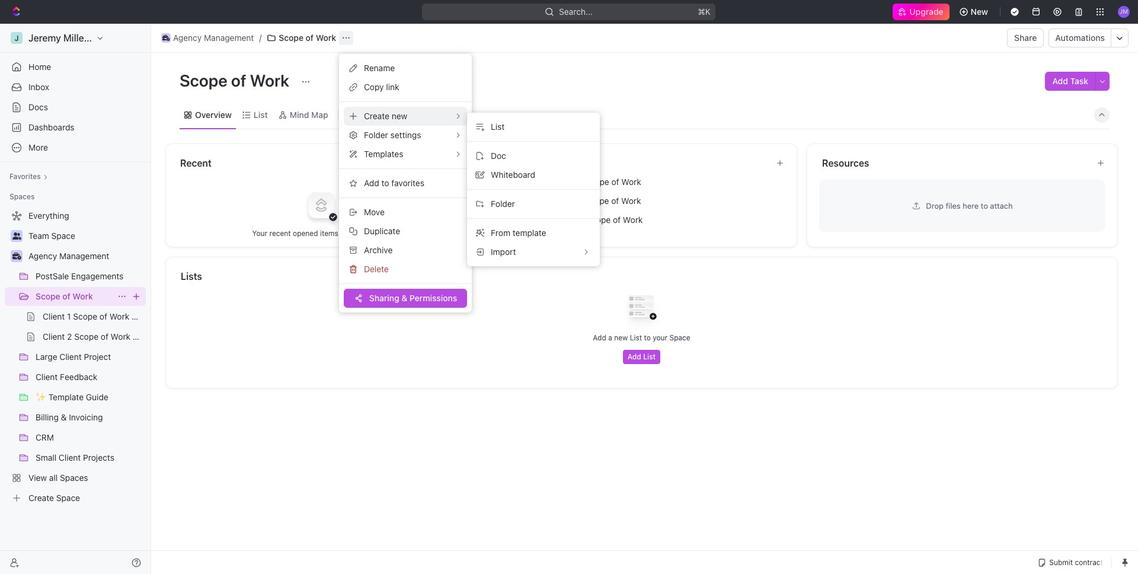 Task type: describe. For each thing, give the bounding box(es) containing it.
delete
[[364, 264, 389, 274]]

copy link link
[[344, 78, 467, 97]]

move
[[364, 207, 385, 217]]

/
[[259, 33, 262, 43]]

list link
[[251, 106, 268, 123]]

inbox
[[28, 82, 49, 92]]

add for add a new list to your space
[[593, 333, 607, 342]]

template
[[513, 228, 546, 238]]

overview link
[[193, 106, 232, 123]]

your
[[653, 333, 668, 342]]

here
[[963, 201, 979, 210]]

business time image
[[12, 253, 21, 260]]

⌘k
[[698, 7, 711, 17]]

duplicate link
[[344, 222, 467, 241]]

list up doc
[[491, 122, 505, 132]]

link
[[386, 82, 399, 92]]

1 vertical spatial new
[[614, 333, 628, 342]]

2 horizontal spatial to
[[981, 201, 988, 210]]

archive
[[364, 245, 393, 255]]

create new
[[364, 111, 408, 121]]

0 vertical spatial agency management
[[173, 33, 254, 43]]

favorites
[[392, 178, 425, 188]]

🤝 for client 2 project c scope of work
[[501, 215, 511, 224]]

sharing
[[369, 293, 399, 303]]

whiteboard
[[491, 170, 536, 180]]

no lists icon. image
[[618, 286, 666, 333]]

import button
[[472, 243, 595, 262]]

0 vertical spatial scope of work
[[279, 33, 336, 43]]

work inside tree
[[73, 291, 93, 301]]

agency inside tree
[[28, 251, 57, 261]]

c
[[579, 215, 585, 225]]

add for add task
[[1053, 76, 1069, 86]]

doc
[[491, 151, 506, 161]]

archive link
[[344, 241, 467, 260]]

sharing & permissions link
[[344, 289, 467, 308]]

dashboards link
[[5, 118, 146, 137]]

show
[[353, 229, 371, 238]]

copy link
[[364, 82, 399, 92]]

permissions
[[410, 293, 457, 303]]

client for client 2 project c scope of work
[[518, 215, 540, 225]]

client 2 project c scope of work
[[518, 215, 643, 225]]

rename link
[[344, 59, 467, 78]]

drop
[[926, 201, 944, 210]]

add a new list to your space
[[593, 333, 691, 342]]

opened
[[293, 229, 318, 238]]

drop files here to attach
[[926, 201, 1013, 210]]

create
[[364, 111, 390, 121]]

from
[[491, 228, 511, 238]]

space
[[670, 333, 691, 342]]

0 vertical spatial agency
[[173, 33, 202, 43]]

new inside dropdown button
[[392, 111, 408, 121]]

list down add a new list to your space
[[643, 352, 656, 361]]

upgrade
[[910, 7, 944, 17]]

agency management inside sidebar navigation
[[28, 251, 109, 261]]

here.
[[373, 229, 390, 238]]

sharing & permissions
[[369, 293, 457, 303]]

tree inside sidebar navigation
[[5, 206, 146, 508]]

new
[[971, 7, 989, 17]]

&
[[402, 293, 408, 303]]

favorites button
[[5, 170, 53, 184]]

mind map link
[[287, 106, 328, 123]]

lists button
[[180, 269, 1104, 283]]

1 for client 1 project b scope of work
[[542, 196, 546, 206]]

b
[[577, 196, 583, 206]]

add task
[[1053, 76, 1089, 86]]

add list
[[628, 352, 656, 361]]

a
[[609, 333, 612, 342]]

favorites
[[9, 172, 41, 181]]

move link
[[344, 203, 467, 222]]

project for b
[[548, 196, 575, 206]]

create new button
[[344, 107, 467, 126]]

recent
[[270, 229, 291, 238]]

list up add list in the bottom of the page
[[630, 333, 642, 342]]

dashboards
[[28, 122, 74, 132]]

2
[[542, 215, 547, 225]]

new button
[[955, 2, 996, 21]]

project for c
[[549, 215, 576, 225]]

home link
[[5, 58, 146, 76]]

business time image
[[162, 35, 170, 41]]

project for a
[[548, 177, 575, 187]]

resources button
[[822, 156, 1088, 170]]

attach
[[991, 201, 1013, 210]]

copy
[[364, 82, 384, 92]]

add to favorites link
[[344, 174, 467, 193]]

doc button
[[472, 146, 595, 165]]

share
[[1015, 33, 1037, 43]]

upgrade link
[[893, 4, 950, 20]]



Task type: vqa. For each thing, say whether or not it's contained in the screenshot.
On image at the right bottom of page
no



Task type: locate. For each thing, give the bounding box(es) containing it.
0 vertical spatial docs
[[28, 102, 48, 112]]

tree
[[5, 206, 146, 508]]

project left "a"
[[548, 177, 575, 187]]

mind
[[290, 109, 309, 119]]

1 vertical spatial scope of work
[[180, 71, 293, 90]]

1 vertical spatial agency
[[28, 251, 57, 261]]

1 client from the top
[[518, 177, 540, 187]]

agency right business time icon
[[173, 33, 202, 43]]

1 up 2
[[542, 196, 546, 206]]

0 horizontal spatial scope of work link
[[36, 287, 113, 306]]

of
[[306, 33, 314, 43], [231, 71, 246, 90], [612, 177, 619, 187], [612, 196, 619, 206], [613, 215, 621, 225], [62, 291, 70, 301]]

project right 2
[[549, 215, 576, 225]]

scope of work link
[[264, 31, 339, 45], [36, 287, 113, 306]]

tree containing agency management
[[5, 206, 146, 508]]

share button
[[1008, 28, 1045, 47]]

0 vertical spatial agency management link
[[158, 31, 257, 45]]

🤝 up folder
[[501, 177, 511, 186]]

2 🤝 from the top
[[501, 196, 511, 205]]

agency management
[[173, 33, 254, 43], [28, 251, 109, 261]]

management inside sidebar navigation
[[59, 251, 109, 261]]

scope
[[279, 33, 304, 43], [180, 71, 228, 90], [585, 177, 609, 187], [585, 196, 609, 206], [587, 215, 611, 225], [36, 291, 60, 301]]

1 horizontal spatial agency
[[173, 33, 202, 43]]

3 client from the top
[[518, 215, 540, 225]]

docs link
[[5, 98, 146, 117]]

3 🤝 from the top
[[501, 215, 511, 224]]

docs down "inbox"
[[28, 102, 48, 112]]

add up move
[[364, 178, 379, 188]]

1 vertical spatial client
[[518, 196, 540, 206]]

rename
[[364, 63, 395, 73]]

add list button
[[623, 350, 661, 364]]

1 horizontal spatial new
[[614, 333, 628, 342]]

docs up whiteboard
[[501, 158, 524, 168]]

work
[[316, 33, 336, 43], [250, 71, 289, 90], [622, 177, 642, 187], [622, 196, 641, 206], [623, 215, 643, 225], [73, 291, 93, 301]]

1 horizontal spatial docs
[[501, 158, 524, 168]]

new right create
[[392, 111, 408, 121]]

🤝 down whiteboard
[[501, 196, 511, 205]]

home
[[28, 62, 51, 72]]

from template button
[[472, 224, 595, 243]]

1 vertical spatial agency management link
[[28, 247, 144, 266]]

client for client 1 project a scope of work
[[518, 177, 540, 187]]

add left a
[[593, 333, 607, 342]]

project left b
[[548, 196, 575, 206]]

1 horizontal spatial to
[[644, 333, 651, 342]]

0 vertical spatial to
[[382, 178, 389, 188]]

will
[[340, 229, 351, 238]]

add down add a new list to your space
[[628, 352, 642, 361]]

task
[[1071, 76, 1089, 86]]

duplicate
[[364, 226, 400, 236]]

🤝 for client 1 project b scope of work
[[501, 196, 511, 205]]

1 vertical spatial 1
[[542, 196, 546, 206]]

client right folder
[[518, 196, 540, 206]]

0 vertical spatial management
[[204, 33, 254, 43]]

1 1 from the top
[[542, 177, 546, 187]]

sidebar navigation
[[0, 24, 151, 574]]

client for client 1 project b scope of work
[[518, 196, 540, 206]]

items
[[320, 229, 338, 238]]

0 vertical spatial client
[[518, 177, 540, 187]]

folder button
[[472, 195, 595, 213]]

mind map
[[290, 109, 328, 119]]

0 vertical spatial 🤝
[[501, 177, 511, 186]]

1 horizontal spatial agency management
[[173, 33, 254, 43]]

to left favorites
[[382, 178, 389, 188]]

automations
[[1056, 33, 1105, 43]]

agency right business time image
[[28, 251, 57, 261]]

2 vertical spatial 🤝
[[501, 215, 511, 224]]

1 horizontal spatial agency management link
[[158, 31, 257, 45]]

1 vertical spatial to
[[981, 201, 988, 210]]

0 horizontal spatial new
[[392, 111, 408, 121]]

1
[[542, 177, 546, 187], [542, 196, 546, 206]]

client 1 project b scope of work
[[518, 196, 641, 206]]

to
[[382, 178, 389, 188], [981, 201, 988, 210], [644, 333, 651, 342]]

resources
[[823, 158, 870, 168]]

🤝 for client 1 project a scope of work
[[501, 177, 511, 186]]

1 vertical spatial project
[[548, 196, 575, 206]]

your
[[252, 229, 268, 238]]

management
[[204, 33, 254, 43], [59, 251, 109, 261]]

agency
[[173, 33, 202, 43], [28, 251, 57, 261]]

0 vertical spatial 1
[[542, 177, 546, 187]]

files
[[946, 201, 961, 210]]

add for add list
[[628, 352, 642, 361]]

list
[[254, 109, 268, 119], [491, 122, 505, 132], [630, 333, 642, 342], [643, 352, 656, 361]]

scope of work inside sidebar navigation
[[36, 291, 93, 301]]

0 horizontal spatial agency management
[[28, 251, 109, 261]]

1 🤝 from the top
[[501, 177, 511, 186]]

client 1 project a scope of work
[[518, 177, 642, 187]]

2 vertical spatial to
[[644, 333, 651, 342]]

0 horizontal spatial agency
[[28, 251, 57, 261]]

agency management left /
[[173, 33, 254, 43]]

1 vertical spatial agency management
[[28, 251, 109, 261]]

project
[[548, 177, 575, 187], [548, 196, 575, 206], [549, 215, 576, 225]]

list left mind
[[254, 109, 268, 119]]

delete link
[[344, 260, 467, 279]]

1 horizontal spatial management
[[204, 33, 254, 43]]

to right the here
[[981, 201, 988, 210]]

agency management link
[[158, 31, 257, 45], [28, 247, 144, 266]]

of inside sidebar navigation
[[62, 291, 70, 301]]

list button
[[472, 117, 595, 136]]

0 horizontal spatial management
[[59, 251, 109, 261]]

search...
[[560, 7, 593, 17]]

2 client from the top
[[518, 196, 540, 206]]

2 vertical spatial project
[[549, 215, 576, 225]]

0 vertical spatial new
[[392, 111, 408, 121]]

0 horizontal spatial agency management link
[[28, 247, 144, 266]]

map
[[311, 109, 328, 119]]

1 up folder button
[[542, 177, 546, 187]]

whiteboard button
[[472, 165, 595, 184]]

1 for client 1 project a scope of work
[[542, 177, 546, 187]]

no recent items image
[[297, 181, 345, 229]]

0 horizontal spatial docs
[[28, 102, 48, 112]]

1 horizontal spatial scope of work link
[[264, 31, 339, 45]]

1 vertical spatial management
[[59, 251, 109, 261]]

2 vertical spatial client
[[518, 215, 540, 225]]

1 vertical spatial scope of work link
[[36, 287, 113, 306]]

inbox link
[[5, 78, 146, 97]]

lists
[[181, 271, 202, 282]]

overview
[[195, 109, 232, 119]]

add left task
[[1053, 76, 1069, 86]]

to left your
[[644, 333, 651, 342]]

client up template
[[518, 215, 540, 225]]

2 vertical spatial scope of work
[[36, 291, 93, 301]]

client up folder button
[[518, 177, 540, 187]]

scope inside sidebar navigation
[[36, 291, 60, 301]]

to inside 'add to favorites' link
[[382, 178, 389, 188]]

0 horizontal spatial to
[[382, 178, 389, 188]]

automations button
[[1050, 29, 1111, 47]]

from template
[[491, 228, 546, 238]]

folder
[[491, 199, 515, 209]]

add to favorites
[[364, 178, 425, 188]]

add task button
[[1046, 72, 1096, 91]]

your recent opened items will show here.
[[252, 229, 390, 238]]

agency management right business time image
[[28, 251, 109, 261]]

add for add to favorites
[[364, 178, 379, 188]]

recent
[[180, 158, 212, 168]]

new right a
[[614, 333, 628, 342]]

0 vertical spatial project
[[548, 177, 575, 187]]

2 1 from the top
[[542, 196, 546, 206]]

docs inside sidebar navigation
[[28, 102, 48, 112]]

spaces
[[9, 192, 35, 201]]

import
[[491, 247, 516, 257]]

1 vertical spatial 🤝
[[501, 196, 511, 205]]

0 vertical spatial scope of work link
[[264, 31, 339, 45]]

create new link
[[344, 107, 467, 126]]

🤝 up from
[[501, 215, 511, 224]]

a
[[577, 177, 583, 187]]

1 vertical spatial docs
[[501, 158, 524, 168]]

client
[[518, 177, 540, 187], [518, 196, 540, 206], [518, 215, 540, 225]]



